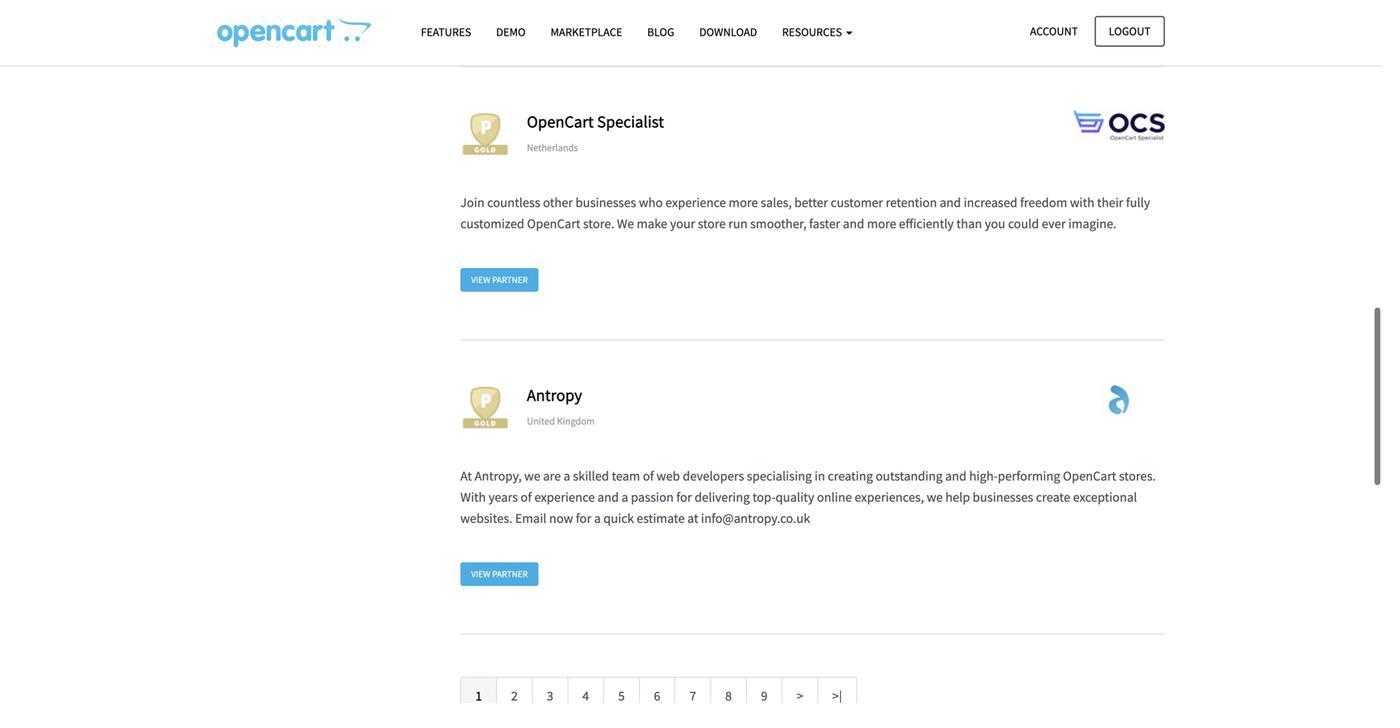 Task type: vqa. For each thing, say whether or not it's contained in the screenshot.
second VIEW from the bottom of the page
yes



Task type: describe. For each thing, give the bounding box(es) containing it.
and down customer
[[843, 216, 864, 232]]

with
[[1070, 195, 1095, 211]]

logout
[[1109, 24, 1151, 39]]

opencart certified image for antropy
[[460, 383, 510, 433]]

marketplace
[[551, 25, 622, 39]]

customized
[[460, 216, 524, 232]]

exceptional
[[1073, 489, 1137, 506]]

their
[[1097, 195, 1123, 211]]

make
[[637, 216, 667, 232]]

creating
[[828, 468, 873, 485]]

businesses inside at antropy, we are a skilled team of web developers specialising in creating outstanding and high-performing opencart stores. with years of experience and a passion for delivering top-quality online experiences, we help businesses create exceptional websites. email now for a quick estimate at info@antropy.co.uk
[[973, 489, 1033, 506]]

customer
[[831, 195, 883, 211]]

2 vertical spatial a
[[594, 511, 601, 527]]

antropy
[[527, 385, 582, 406]]

partner for antropy
[[492, 569, 528, 581]]

opencart inside join countless other businesses who experience more sales, better customer retention and increased freedom with their fully customized opencart store. we make your store run smoother, faster and more efficiently than you could ever imagine.
[[527, 216, 580, 232]]

demo link
[[484, 17, 538, 47]]

increased
[[964, 195, 1018, 211]]

and up help
[[945, 468, 967, 485]]

netherlands
[[527, 141, 578, 154]]

high-
[[969, 468, 998, 485]]

specialist
[[597, 111, 664, 132]]

skilled
[[573, 468, 609, 485]]

opencart inside at antropy, we are a skilled team of web developers specialising in creating outstanding and high-performing opencart stores. with years of experience and a passion for delivering top-quality online experiences, we help businesses create exceptional websites. email now for a quick estimate at info@antropy.co.uk
[[1063, 468, 1116, 485]]

sales,
[[761, 195, 792, 211]]

store.
[[583, 216, 614, 232]]

opencart certified image for opencart specialist
[[460, 109, 510, 159]]

create
[[1036, 489, 1070, 506]]

outstanding
[[876, 468, 943, 485]]

view partner link for antropy
[[460, 563, 539, 587]]

retention
[[886, 195, 937, 211]]

delivering
[[695, 489, 750, 506]]

view partner for antropy
[[471, 569, 528, 581]]

experience inside join countless other businesses who experience more sales, better customer retention and increased freedom with their fully customized opencart store. we make your store run smoother, faster and more efficiently than you could ever imagine.
[[666, 195, 726, 211]]

performing
[[998, 468, 1060, 485]]

1 vertical spatial more
[[867, 216, 896, 232]]

email
[[515, 511, 547, 527]]

other
[[543, 195, 573, 211]]

united kingdom
[[527, 415, 595, 428]]

countless
[[487, 195, 540, 211]]

resources
[[782, 25, 844, 39]]

info@antropy.co.uk
[[701, 511, 810, 527]]

top-
[[753, 489, 776, 506]]

view partner link for opencart specialist
[[460, 268, 539, 292]]

efficiently
[[899, 216, 954, 232]]

1 vertical spatial for
[[576, 511, 591, 527]]

at
[[687, 511, 698, 527]]

store
[[698, 216, 726, 232]]

at
[[460, 468, 472, 485]]

antropy image
[[1073, 383, 1165, 416]]

are
[[543, 468, 561, 485]]

quick
[[603, 511, 634, 527]]



Task type: locate. For each thing, give the bounding box(es) containing it.
resources link
[[770, 17, 865, 47]]

1 view partner from the top
[[471, 274, 528, 286]]

opencart up exceptional
[[1063, 468, 1116, 485]]

opencart down other
[[527, 216, 580, 232]]

view partner link down websites.
[[460, 563, 539, 587]]

1 vertical spatial experience
[[534, 489, 595, 506]]

1 horizontal spatial experience
[[666, 195, 726, 211]]

businesses
[[576, 195, 636, 211], [973, 489, 1033, 506]]

2 vertical spatial opencart
[[1063, 468, 1116, 485]]

account link
[[1016, 16, 1092, 46]]

opencart up netherlands
[[527, 111, 594, 132]]

fully
[[1126, 195, 1150, 211]]

view down customized
[[471, 274, 490, 286]]

2 horizontal spatial a
[[622, 489, 628, 506]]

antropy,
[[475, 468, 522, 485]]

demo
[[496, 25, 526, 39]]

than
[[956, 216, 982, 232]]

specialising
[[747, 468, 812, 485]]

1 horizontal spatial a
[[594, 511, 601, 527]]

a left 'quick'
[[594, 511, 601, 527]]

view partner for opencart specialist
[[471, 274, 528, 286]]

1 vertical spatial opencart certified image
[[460, 383, 510, 433]]

1 horizontal spatial for
[[676, 489, 692, 506]]

account
[[1030, 24, 1078, 39]]

we left are
[[524, 468, 540, 485]]

0 vertical spatial more
[[729, 195, 758, 211]]

marketplace link
[[538, 17, 635, 47]]

for up at
[[676, 489, 692, 506]]

0 vertical spatial businesses
[[576, 195, 636, 211]]

download
[[699, 25, 757, 39]]

1 partner from the top
[[492, 274, 528, 286]]

0 horizontal spatial experience
[[534, 489, 595, 506]]

more up 'run'
[[729, 195, 758, 211]]

and up than
[[940, 195, 961, 211]]

1 vertical spatial of
[[521, 489, 532, 506]]

stores.
[[1119, 468, 1156, 485]]

0 vertical spatial we
[[524, 468, 540, 485]]

partner down customized
[[492, 274, 528, 286]]

at antropy, we are a skilled team of web developers specialising in creating outstanding and high-performing opencart stores. with years of experience and a passion for delivering top-quality online experiences, we help businesses create exceptional websites. email now for a quick estimate at info@antropy.co.uk
[[460, 468, 1156, 527]]

could
[[1008, 216, 1039, 232]]

and up 'quick'
[[598, 489, 619, 506]]

0 horizontal spatial businesses
[[576, 195, 636, 211]]

imagine.
[[1068, 216, 1117, 232]]

1 vertical spatial we
[[927, 489, 943, 506]]

2 opencart certified image from the top
[[460, 383, 510, 433]]

0 horizontal spatial for
[[576, 511, 591, 527]]

1 vertical spatial view
[[471, 569, 490, 581]]

0 vertical spatial of
[[643, 468, 654, 485]]

1 horizontal spatial more
[[867, 216, 896, 232]]

more down customer
[[867, 216, 896, 232]]

1 vertical spatial view partner
[[471, 569, 528, 581]]

blog link
[[635, 17, 687, 47]]

experiences,
[[855, 489, 924, 506]]

web
[[657, 468, 680, 485]]

2 view partner from the top
[[471, 569, 528, 581]]

for right now
[[576, 511, 591, 527]]

0 vertical spatial experience
[[666, 195, 726, 211]]

businesses up store.
[[576, 195, 636, 211]]

1 vertical spatial opencart
[[527, 216, 580, 232]]

opencart
[[527, 111, 594, 132], [527, 216, 580, 232], [1063, 468, 1116, 485]]

join countless other businesses who experience more sales, better customer retention and increased freedom with their fully customized opencart store. we make your store run smoother, faster and more efficiently than you could ever imagine.
[[460, 195, 1150, 232]]

you
[[985, 216, 1005, 232]]

run
[[728, 216, 748, 232]]

faster
[[809, 216, 840, 232]]

with
[[460, 489, 486, 506]]

experience up your
[[666, 195, 726, 211]]

1 vertical spatial partner
[[492, 569, 528, 581]]

we
[[617, 216, 634, 232]]

freedom
[[1020, 195, 1067, 211]]

1 horizontal spatial of
[[643, 468, 654, 485]]

0 vertical spatial partner
[[492, 274, 528, 286]]

opencart specialist
[[527, 111, 664, 132]]

who
[[639, 195, 663, 211]]

2 partner from the top
[[492, 569, 528, 581]]

of
[[643, 468, 654, 485], [521, 489, 532, 506]]

1 vertical spatial businesses
[[973, 489, 1033, 506]]

team
[[612, 468, 640, 485]]

2 view partner link from the top
[[460, 563, 539, 587]]

view partner link down customized
[[460, 268, 539, 292]]

view partner down customized
[[471, 274, 528, 286]]

smoother,
[[750, 216, 807, 232]]

opencart certified image left united
[[460, 383, 510, 433]]

logout link
[[1095, 16, 1165, 46]]

estimate
[[637, 511, 685, 527]]

1 view from the top
[[471, 274, 490, 286]]

features link
[[408, 17, 484, 47]]

now
[[549, 511, 573, 527]]

0 vertical spatial view partner link
[[460, 268, 539, 292]]

blog
[[647, 25, 674, 39]]

0 horizontal spatial more
[[729, 195, 758, 211]]

developers
[[683, 468, 744, 485]]

experience inside at antropy, we are a skilled team of web developers specialising in creating outstanding and high-performing opencart stores. with years of experience and a passion for delivering top-quality online experiences, we help businesses create exceptional websites. email now for a quick estimate at info@antropy.co.uk
[[534, 489, 595, 506]]

we
[[524, 468, 540, 485], [927, 489, 943, 506]]

partner
[[492, 274, 528, 286], [492, 569, 528, 581]]

0 vertical spatial opencart
[[527, 111, 594, 132]]

1 horizontal spatial businesses
[[973, 489, 1033, 506]]

view
[[471, 274, 490, 286], [471, 569, 490, 581]]

online
[[817, 489, 852, 506]]

your
[[670, 216, 695, 232]]

0 vertical spatial opencart certified image
[[460, 109, 510, 159]]

opencart - partners image
[[217, 17, 371, 47]]

view partner
[[471, 274, 528, 286], [471, 569, 528, 581]]

we left help
[[927, 489, 943, 506]]

0 horizontal spatial we
[[524, 468, 540, 485]]

1 view partner link from the top
[[460, 268, 539, 292]]

help
[[945, 489, 970, 506]]

a
[[564, 468, 570, 485], [622, 489, 628, 506], [594, 511, 601, 527]]

businesses down high-
[[973, 489, 1033, 506]]

0 vertical spatial view partner
[[471, 274, 528, 286]]

united
[[527, 415, 555, 428]]

experience up now
[[534, 489, 595, 506]]

more
[[729, 195, 758, 211], [867, 216, 896, 232]]

0 horizontal spatial a
[[564, 468, 570, 485]]

and
[[940, 195, 961, 211], [843, 216, 864, 232], [945, 468, 967, 485], [598, 489, 619, 506]]

1 opencart certified image from the top
[[460, 109, 510, 159]]

businesses inside join countless other businesses who experience more sales, better customer retention and increased freedom with their fully customized opencart store. we make your store run smoother, faster and more efficiently than you could ever imagine.
[[576, 195, 636, 211]]

better
[[794, 195, 828, 211]]

quality
[[776, 489, 814, 506]]

websites.
[[460, 511, 513, 527]]

in
[[815, 468, 825, 485]]

for
[[676, 489, 692, 506], [576, 511, 591, 527]]

view partner link
[[460, 268, 539, 292], [460, 563, 539, 587]]

0 horizontal spatial of
[[521, 489, 532, 506]]

view for opencart specialist
[[471, 274, 490, 286]]

view down websites.
[[471, 569, 490, 581]]

of left web
[[643, 468, 654, 485]]

ever
[[1042, 216, 1066, 232]]

join
[[460, 195, 485, 211]]

a down team
[[622, 489, 628, 506]]

of up the email in the left bottom of the page
[[521, 489, 532, 506]]

download link
[[687, 17, 770, 47]]

years
[[489, 489, 518, 506]]

a right are
[[564, 468, 570, 485]]

0 vertical spatial a
[[564, 468, 570, 485]]

opencart specialist image
[[1073, 109, 1165, 143]]

1 horizontal spatial we
[[927, 489, 943, 506]]

1 vertical spatial view partner link
[[460, 563, 539, 587]]

partner down the email in the left bottom of the page
[[492, 569, 528, 581]]

view partner down websites.
[[471, 569, 528, 581]]

opencart certified image left netherlands
[[460, 109, 510, 159]]

kingdom
[[557, 415, 595, 428]]

experience
[[666, 195, 726, 211], [534, 489, 595, 506]]

passion
[[631, 489, 674, 506]]

view for antropy
[[471, 569, 490, 581]]

0 vertical spatial view
[[471, 274, 490, 286]]

2 view from the top
[[471, 569, 490, 581]]

1 vertical spatial a
[[622, 489, 628, 506]]

opencart certified image
[[460, 109, 510, 159], [460, 383, 510, 433]]

0 vertical spatial for
[[676, 489, 692, 506]]

partner for opencart specialist
[[492, 274, 528, 286]]

features
[[421, 25, 471, 39]]



